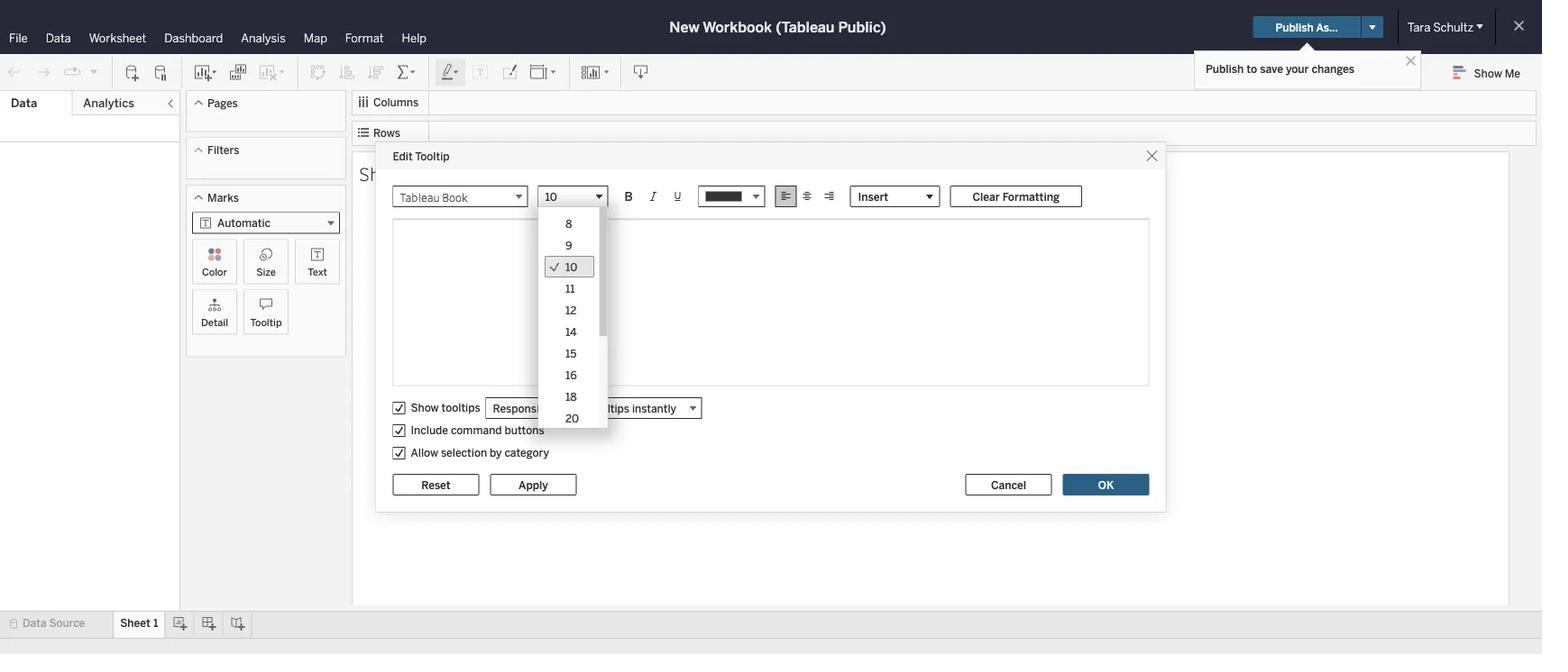 Task type: locate. For each thing, give the bounding box(es) containing it.
show
[[1475, 67, 1503, 80], [411, 402, 439, 415]]

cancel button
[[966, 475, 1052, 496]]

data down undo icon
[[11, 96, 37, 111]]

0 vertical spatial 1
[[412, 161, 423, 186]]

1 vertical spatial publish
[[1206, 62, 1244, 75]]

map
[[304, 31, 327, 45]]

edit tooltip dialog
[[377, 143, 1166, 512]]

sheet 1
[[359, 161, 423, 186], [120, 617, 158, 631]]

show for show me
[[1475, 67, 1503, 80]]

0 vertical spatial sheet 1
[[359, 161, 423, 186]]

sheet 1 right source
[[120, 617, 158, 631]]

marks
[[207, 191, 239, 204]]

8 9 10 11 12 14 15 16 18 20
[[565, 217, 579, 425]]

16
[[565, 369, 577, 382]]

redo image
[[34, 64, 52, 82]]

changes
[[1312, 62, 1355, 75]]

show inside edit tooltip "dialog"
[[411, 402, 439, 415]]

sheet 1 down rows
[[359, 161, 423, 186]]

0 horizontal spatial sheet
[[120, 617, 151, 631]]

apply
[[519, 479, 548, 492]]

sheet
[[359, 161, 408, 186], [120, 617, 151, 631]]

1 horizontal spatial sheet 1
[[359, 161, 423, 186]]

publish for publish to save your changes
[[1206, 62, 1244, 75]]

filters
[[207, 144, 239, 157]]

data up redo 'image'
[[46, 31, 71, 45]]

schultz
[[1434, 20, 1474, 34]]

0 horizontal spatial publish
[[1206, 62, 1244, 75]]

tara schultz
[[1408, 20, 1474, 34]]

reset button
[[393, 475, 479, 496]]

10
[[545, 190, 557, 203], [565, 260, 577, 274]]

here
[[946, 461, 968, 474]]

download image
[[632, 64, 650, 82]]

tooltip down the size
[[250, 317, 282, 329]]

clear
[[973, 190, 1000, 203]]

rows
[[373, 127, 400, 140]]

allow selection by category
[[411, 447, 549, 460]]

sheet right source
[[120, 617, 151, 631]]

size
[[256, 266, 276, 278]]

8
[[565, 217, 572, 230]]

show me button
[[1446, 59, 1537, 87]]

0 vertical spatial 10
[[545, 190, 557, 203]]

show/hide cards image
[[581, 64, 610, 82]]

publish inside button
[[1276, 21, 1314, 34]]

analytics
[[83, 96, 134, 111]]

new worksheet image
[[193, 64, 218, 82]]

12
[[565, 304, 576, 317]]

new data source image
[[124, 64, 142, 82]]

show up the "include"
[[411, 402, 439, 415]]

publish
[[1276, 21, 1314, 34], [1206, 62, 1244, 75]]

help
[[402, 31, 427, 45]]

tooltips
[[442, 402, 480, 415]]

clear formatting
[[973, 190, 1060, 203]]

10 inside 8 9 10 11 12 14 15 16 18 20
[[565, 260, 577, 274]]

data
[[46, 31, 71, 45], [11, 96, 37, 111], [23, 617, 47, 631]]

0 vertical spatial show
[[1475, 67, 1503, 80]]

selection
[[441, 447, 487, 460]]

include
[[411, 424, 448, 438]]

dashboard
[[164, 31, 223, 45]]

replay animation image
[[63, 63, 81, 81], [88, 66, 99, 77]]

0 vertical spatial sheet
[[359, 161, 408, 186]]

1 vertical spatial 1
[[153, 617, 158, 631]]

your
[[1286, 62, 1309, 75]]

duplicate image
[[229, 64, 247, 82]]

by
[[490, 447, 502, 460]]

0 horizontal spatial show
[[411, 402, 439, 415]]

tooltip right edit
[[415, 150, 450, 163]]

format
[[345, 31, 384, 45]]

show left me in the right of the page
[[1475, 67, 1503, 80]]

publish left to
[[1206, 62, 1244, 75]]

show inside button
[[1475, 67, 1503, 80]]

1 vertical spatial sheet 1
[[120, 617, 158, 631]]

publish left the as...
[[1276, 21, 1314, 34]]

1 vertical spatial 10
[[565, 260, 577, 274]]

save
[[1260, 62, 1284, 75]]

10 button
[[538, 186, 608, 210]]

1 down "columns"
[[412, 161, 423, 186]]

1 vertical spatial tooltip
[[250, 317, 282, 329]]

replay animation image right redo 'image'
[[63, 63, 81, 81]]

undo image
[[5, 64, 23, 82]]

clear sheet image
[[258, 64, 287, 82]]

0 vertical spatial tooltip
[[415, 150, 450, 163]]

publish for publish as...
[[1276, 21, 1314, 34]]

fit image
[[530, 64, 558, 82]]

2 vertical spatial data
[[23, 617, 47, 631]]

replay animation image up analytics
[[88, 66, 99, 77]]

1 horizontal spatial publish
[[1276, 21, 1314, 34]]

1 vertical spatial show
[[411, 402, 439, 415]]

show for show tooltips
[[411, 402, 439, 415]]

to
[[1247, 62, 1258, 75]]

list box
[[539, 207, 608, 429]]

0 horizontal spatial 10
[[545, 190, 557, 203]]

9
[[565, 239, 572, 252]]

pages
[[207, 97, 238, 110]]

new workbook (tableau public)
[[670, 18, 887, 36]]

1 horizontal spatial tooltip
[[415, 150, 450, 163]]

field
[[921, 461, 943, 474]]

totals image
[[396, 64, 418, 82]]

1 horizontal spatial show
[[1475, 67, 1503, 80]]

new
[[670, 18, 700, 36]]

1 right source
[[153, 617, 158, 631]]

18
[[565, 390, 577, 403]]

1 vertical spatial data
[[11, 96, 37, 111]]

0 vertical spatial publish
[[1276, 21, 1314, 34]]

tooltip
[[415, 150, 450, 163], [250, 317, 282, 329]]

data left source
[[23, 617, 47, 631]]

1 horizontal spatial 10
[[565, 260, 577, 274]]

sheet down rows
[[359, 161, 408, 186]]

1
[[412, 161, 423, 186], [153, 617, 158, 631]]

publish as...
[[1276, 21, 1339, 34]]

0 vertical spatial data
[[46, 31, 71, 45]]

tara
[[1408, 20, 1431, 34]]

swap rows and columns image
[[309, 64, 327, 82]]

15
[[565, 347, 576, 360]]

apply button
[[490, 475, 577, 496]]



Task type: describe. For each thing, give the bounding box(es) containing it.
ok
[[1099, 479, 1114, 492]]

(tableau
[[776, 18, 835, 36]]

sort ascending image
[[338, 64, 356, 82]]

11
[[565, 282, 575, 295]]

0 horizontal spatial tooltip
[[250, 317, 282, 329]]

drop
[[894, 461, 918, 474]]

allow
[[411, 447, 438, 460]]

list box containing 8
[[539, 207, 608, 429]]

format workbook image
[[501, 64, 519, 82]]

10 inside popup button
[[545, 190, 557, 203]]

horizontal alignment control element
[[775, 186, 840, 207]]

command
[[451, 424, 502, 438]]

20
[[565, 412, 579, 425]]

show labels image
[[472, 64, 490, 82]]

0 horizontal spatial replay animation image
[[63, 63, 81, 81]]

source
[[49, 617, 85, 631]]

columns
[[373, 96, 419, 109]]

publish as... button
[[1253, 16, 1361, 38]]

tooltip inside "dialog"
[[415, 150, 450, 163]]

edit tooltip
[[393, 150, 450, 163]]

as...
[[1317, 21, 1339, 34]]

close image
[[1403, 52, 1420, 69]]

publish to save your changes
[[1206, 62, 1355, 75]]

1 horizontal spatial 1
[[412, 161, 423, 186]]

formatting
[[1003, 190, 1060, 203]]

worksheet
[[89, 31, 146, 45]]

me
[[1505, 67, 1521, 80]]

text
[[308, 266, 327, 278]]

show me
[[1475, 67, 1521, 80]]

0 horizontal spatial 1
[[153, 617, 158, 631]]

public)
[[838, 18, 887, 36]]

detail
[[201, 317, 228, 329]]

color
[[202, 266, 227, 278]]

reset
[[422, 479, 451, 492]]

cancel
[[991, 479, 1027, 492]]

drop field here
[[894, 461, 968, 474]]

edit
[[393, 150, 413, 163]]

0 horizontal spatial sheet 1
[[120, 617, 158, 631]]

1 vertical spatial sheet
[[120, 617, 151, 631]]

clear formatting button
[[950, 186, 1083, 207]]

pause auto updates image
[[152, 64, 170, 82]]

analysis
[[241, 31, 286, 45]]

file
[[9, 31, 28, 45]]

highlight image
[[440, 64, 461, 82]]

include command buttons
[[411, 424, 545, 438]]

14
[[565, 325, 576, 339]]

workbook
[[703, 18, 772, 36]]

buttons
[[505, 424, 545, 438]]

category
[[505, 447, 549, 460]]

1 horizontal spatial sheet
[[359, 161, 408, 186]]

collapse image
[[165, 98, 176, 109]]

ok button
[[1063, 475, 1150, 496]]

sort descending image
[[367, 64, 385, 82]]

show tooltips
[[411, 402, 480, 415]]

data source
[[23, 617, 85, 631]]

1 horizontal spatial replay animation image
[[88, 66, 99, 77]]



Task type: vqa. For each thing, say whether or not it's contained in the screenshot.
Dialog
no



